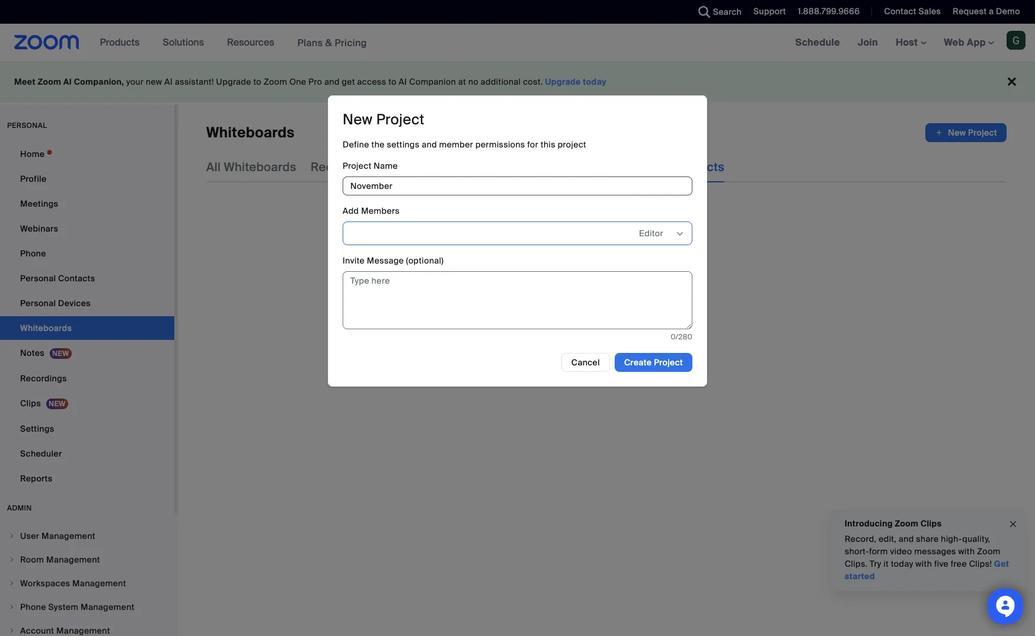 Task type: locate. For each thing, give the bounding box(es) containing it.
member
[[439, 139, 473, 150]]

contact sales link up join
[[875, 0, 944, 24]]

0 vertical spatial clips
[[20, 398, 41, 409]]

whiteboards up all whiteboards
[[206, 123, 295, 142]]

with up e.g. happy crew text field
[[516, 160, 540, 175]]

1 horizontal spatial new project
[[948, 127, 997, 138]]

project
[[376, 110, 425, 129], [968, 127, 997, 138], [343, 161, 372, 171], [654, 358, 683, 368]]

scheduler
[[20, 449, 62, 460]]

zoom up the clips!
[[977, 547, 1001, 557]]

your left first
[[574, 263, 605, 282]]

your
[[126, 76, 144, 87], [574, 263, 605, 282]]

zoom logo image
[[14, 35, 79, 50]]

2 personal from the top
[[20, 298, 56, 309]]

whiteboards for all
[[224, 160, 296, 175]]

sales
[[919, 6, 941, 17]]

high-
[[941, 534, 963, 545]]

2 ai from the left
[[164, 76, 173, 87]]

1 vertical spatial today
[[891, 559, 914, 570]]

home link
[[0, 142, 174, 166]]

new inside 'new project' button
[[948, 127, 966, 138]]

1 vertical spatial your
[[574, 263, 605, 282]]

personal for personal devices
[[20, 298, 56, 309]]

whiteboards down the settings
[[386, 160, 458, 175]]

create for create project
[[624, 358, 652, 368]]

profile link
[[0, 167, 174, 191]]

and up video
[[899, 534, 914, 545]]

members
[[361, 206, 400, 216]]

project inside dialog
[[558, 139, 586, 150]]

0 horizontal spatial new
[[343, 110, 373, 129]]

2 vertical spatial with
[[916, 559, 932, 570]]

free
[[951, 559, 967, 570]]

1 vertical spatial create
[[624, 358, 652, 368]]

0 horizontal spatial clips
[[20, 398, 41, 409]]

five
[[934, 559, 949, 570]]

new right add image
[[948, 127, 966, 138]]

request a demo link
[[944, 0, 1035, 24], [953, 6, 1020, 17]]

webinars link
[[0, 217, 174, 241]]

1 horizontal spatial create
[[624, 358, 652, 368]]

whiteboards inside whiteboards application
[[206, 123, 295, 142]]

1 horizontal spatial to
[[389, 76, 397, 87]]

0 horizontal spatial new project
[[343, 110, 425, 129]]

new inside 'new project' dialog
[[343, 110, 373, 129]]

webinars
[[20, 224, 58, 234]]

and inside record, edit, and share high-quality, short-form video messages with zoom clips. try it today with five free clips!
[[899, 534, 914, 545]]

plans
[[297, 36, 323, 49]]

additional
[[481, 76, 521, 87]]

0 horizontal spatial your
[[126, 76, 144, 87]]

all
[[206, 160, 221, 175]]

contact sales
[[884, 6, 941, 17]]

0 vertical spatial with
[[516, 160, 540, 175]]

2 upgrade from the left
[[545, 76, 581, 87]]

settings
[[20, 424, 54, 435]]

cancel
[[571, 358, 600, 368]]

with down 'messages'
[[916, 559, 932, 570]]

personal down personal contacts
[[20, 298, 56, 309]]

project right add image
[[968, 127, 997, 138]]

1 horizontal spatial upgrade
[[545, 76, 581, 87]]

2 horizontal spatial ai
[[399, 76, 407, 87]]

create project button
[[615, 353, 693, 372]]

contact sales link
[[875, 0, 944, 24], [884, 6, 941, 17]]

project name
[[343, 161, 398, 171]]

new project up the
[[343, 110, 425, 129]]

today inside meet zoom ai companion, footer
[[583, 76, 607, 87]]

project
[[558, 139, 586, 150], [640, 263, 690, 282]]

and inside meet zoom ai companion, footer
[[324, 76, 340, 87]]

my
[[366, 160, 382, 175]]

2 vertical spatial and
[[899, 534, 914, 545]]

add image
[[935, 127, 944, 139]]

0 vertical spatial personal
[[20, 273, 56, 284]]

1 personal from the top
[[20, 273, 56, 284]]

and left get
[[324, 76, 340, 87]]

0 horizontal spatial and
[[324, 76, 340, 87]]

all whiteboards
[[206, 160, 296, 175]]

ai left companion,
[[63, 76, 72, 87]]

new project button
[[926, 123, 1007, 142]]

upgrade down product information navigation
[[216, 76, 251, 87]]

to left one
[[253, 76, 261, 87]]

personal down phone
[[20, 273, 56, 284]]

0 vertical spatial today
[[583, 76, 607, 87]]

ai right the new
[[164, 76, 173, 87]]

personal devices
[[20, 298, 91, 309]]

editor button
[[639, 225, 675, 243]]

try
[[870, 559, 882, 570]]

companion
[[409, 76, 456, 87]]

get
[[994, 559, 1009, 570]]

1 vertical spatial project
[[640, 263, 690, 282]]

1 horizontal spatial with
[[916, 559, 932, 570]]

1 vertical spatial and
[[422, 139, 437, 150]]

phone link
[[0, 242, 174, 266]]

meet zoom ai companion, footer
[[0, 62, 1035, 103]]

meetings
[[20, 199, 58, 209]]

1.888.799.9666 button
[[789, 0, 863, 24], [798, 6, 860, 17]]

0 horizontal spatial to
[[253, 76, 261, 87]]

with up free
[[959, 547, 975, 557]]

today
[[583, 76, 607, 87], [891, 559, 914, 570]]

to
[[253, 76, 261, 87], [389, 76, 397, 87]]

your inside meet zoom ai companion, footer
[[126, 76, 144, 87]]

meetings navigation
[[787, 24, 1035, 62]]

create project
[[624, 358, 683, 368]]

project inside whiteboards application
[[968, 127, 997, 138]]

with
[[516, 160, 540, 175], [959, 547, 975, 557], [916, 559, 932, 570]]

to right access
[[389, 76, 397, 87]]

2 horizontal spatial with
[[959, 547, 975, 557]]

form
[[869, 547, 888, 557]]

project down 0/280 in the right bottom of the page
[[654, 358, 683, 368]]

1 vertical spatial personal
[[20, 298, 56, 309]]

contact
[[884, 6, 917, 17]]

0 horizontal spatial with
[[516, 160, 540, 175]]

this
[[541, 139, 556, 150]]

your left the new
[[126, 76, 144, 87]]

1 horizontal spatial new
[[948, 127, 966, 138]]

plans & pricing link
[[297, 36, 367, 49], [297, 36, 367, 49]]

admin menu menu
[[0, 525, 174, 637]]

profile
[[20, 174, 47, 184]]

0 vertical spatial create
[[524, 263, 571, 282]]

1 horizontal spatial today
[[891, 559, 914, 570]]

0 horizontal spatial ai
[[63, 76, 72, 87]]

get started
[[845, 559, 1009, 582]]

companion,
[[74, 76, 124, 87]]

project up the settings
[[376, 110, 425, 129]]

0 vertical spatial project
[[558, 139, 586, 150]]

2 horizontal spatial and
[[899, 534, 914, 545]]

create inside button
[[624, 358, 652, 368]]

whiteboards for my
[[386, 160, 458, 175]]

0 horizontal spatial project
[[558, 139, 586, 150]]

the
[[372, 139, 385, 150]]

recent
[[311, 160, 352, 175]]

projects
[[677, 160, 725, 175]]

new project right add image
[[948, 127, 997, 138]]

create
[[524, 263, 571, 282], [624, 358, 652, 368]]

0 horizontal spatial today
[[583, 76, 607, 87]]

recordings
[[20, 374, 67, 384]]

support link
[[745, 0, 789, 24], [754, 6, 786, 17]]

1 horizontal spatial ai
[[164, 76, 173, 87]]

today up whiteboards application
[[583, 76, 607, 87]]

new project
[[343, 110, 425, 129], [948, 127, 997, 138]]

whiteboards application
[[206, 123, 1007, 142]]

ai left companion
[[399, 76, 407, 87]]

0 horizontal spatial create
[[524, 263, 571, 282]]

clips up settings
[[20, 398, 41, 409]]

project down editor dropdown button
[[640, 263, 690, 282]]

define
[[343, 139, 369, 150]]

share
[[916, 534, 939, 545]]

1 horizontal spatial and
[[422, 139, 437, 150]]

1 horizontal spatial your
[[574, 263, 605, 282]]

0 vertical spatial your
[[126, 76, 144, 87]]

0 vertical spatial and
[[324, 76, 340, 87]]

1 upgrade from the left
[[216, 76, 251, 87]]

upgrade right 'cost.'
[[545, 76, 581, 87]]

3 ai from the left
[[399, 76, 407, 87]]

1 horizontal spatial clips
[[921, 519, 942, 529]]

support
[[754, 6, 786, 17]]

0 horizontal spatial upgrade
[[216, 76, 251, 87]]

1 ai from the left
[[63, 76, 72, 87]]

clips!
[[969, 559, 992, 570]]

at
[[458, 76, 466, 87]]

create for create your first project
[[524, 263, 571, 282]]

and
[[324, 76, 340, 87], [422, 139, 437, 150], [899, 534, 914, 545]]

clips up share
[[921, 519, 942, 529]]

banner
[[0, 24, 1035, 62]]

personal for personal contacts
[[20, 273, 56, 284]]

join
[[858, 36, 878, 49]]

record,
[[845, 534, 877, 545]]

and right the settings
[[422, 139, 437, 150]]

project right this
[[558, 139, 586, 150]]

new
[[343, 110, 373, 129], [948, 127, 966, 138]]

whiteboards right 'all'
[[224, 160, 296, 175]]

today down video
[[891, 559, 914, 570]]

new up define
[[343, 110, 373, 129]]



Task type: vqa. For each thing, say whether or not it's contained in the screenshot.
1st HEADING from left
no



Task type: describe. For each thing, give the bounding box(es) containing it.
define the settings and member permissions for this project
[[343, 139, 586, 150]]

cancel button
[[561, 353, 610, 372]]

contact sales link up meetings navigation
[[884, 6, 941, 17]]

project down define
[[343, 161, 372, 171]]

shared
[[472, 160, 513, 175]]

meet
[[14, 76, 36, 87]]

a
[[989, 6, 994, 17]]

add members
[[343, 206, 400, 216]]

meet zoom ai companion, your new ai assistant! upgrade to zoom one pro and get access to ai companion at no additional cost. upgrade today
[[14, 76, 607, 87]]

product information navigation
[[91, 24, 376, 62]]

get
[[342, 76, 355, 87]]

tabs of all whiteboard page tab list
[[206, 152, 725, 183]]

first
[[609, 263, 636, 282]]

reports link
[[0, 467, 174, 491]]

pro
[[309, 76, 322, 87]]

zoom right meet
[[38, 76, 61, 87]]

introducing zoom clips
[[845, 519, 942, 529]]

upgrade today link
[[545, 76, 607, 87]]

1 vertical spatial with
[[959, 547, 975, 557]]

get started link
[[845, 559, 1009, 582]]

short-
[[845, 547, 869, 557]]

settings
[[387, 139, 420, 150]]

home
[[20, 149, 45, 160]]

add
[[343, 206, 359, 216]]

cost.
[[523, 76, 543, 87]]

assistant!
[[175, 76, 214, 87]]

invite message (optional)
[[343, 256, 444, 266]]

demo
[[996, 6, 1020, 17]]

e.g. Happy Crew text field
[[343, 177, 693, 196]]

no
[[468, 76, 479, 87]]

invite
[[343, 256, 365, 266]]

personal
[[7, 121, 47, 130]]

new project inside 'new project' dialog
[[343, 110, 425, 129]]

contacts
[[58, 273, 95, 284]]

permissions
[[476, 139, 525, 150]]

0/280
[[671, 333, 693, 342]]

notes
[[20, 348, 44, 359]]

Search by name or email, text field
[[353, 225, 614, 243]]

personal devices link
[[0, 292, 174, 315]]

devices
[[58, 298, 91, 309]]

settings link
[[0, 417, 174, 441]]

recordings link
[[0, 367, 174, 391]]

zoom up edit,
[[895, 519, 919, 529]]

notes link
[[0, 342, 174, 366]]

quality,
[[962, 534, 990, 545]]

introducing
[[845, 519, 893, 529]]

personal contacts
[[20, 273, 95, 284]]

1 horizontal spatial project
[[640, 263, 690, 282]]

me
[[543, 160, 561, 175]]

clips link
[[0, 392, 174, 416]]

starred
[[575, 160, 618, 175]]

name
[[374, 161, 398, 171]]

close image
[[1009, 518, 1018, 532]]

2 to from the left
[[389, 76, 397, 87]]

clips.
[[845, 559, 868, 570]]

today inside record, edit, and share high-quality, short-form video messages with zoom clips. try it today with five free clips!
[[891, 559, 914, 570]]

one
[[289, 76, 306, 87]]

(optional)
[[406, 256, 444, 266]]

video
[[890, 547, 912, 557]]

edit,
[[879, 534, 897, 545]]

banner containing schedule
[[0, 24, 1035, 62]]

zoom left one
[[264, 76, 287, 87]]

reports
[[20, 474, 52, 484]]

1 to from the left
[[253, 76, 261, 87]]

phone
[[20, 248, 46, 259]]

meetings link
[[0, 192, 174, 216]]

1.888.799.9666
[[798, 6, 860, 17]]

join link
[[849, 24, 887, 62]]

message
[[367, 256, 404, 266]]

and inside 'new project' dialog
[[422, 139, 437, 150]]

personal contacts link
[[0, 267, 174, 291]]

record, edit, and share high-quality, short-form video messages with zoom clips. try it today with five free clips!
[[845, 534, 1001, 570]]

schedule link
[[787, 24, 849, 62]]

editor
[[639, 228, 663, 239]]

zoom inside record, edit, and share high-quality, short-form video messages with zoom clips. try it today with five free clips!
[[977, 547, 1001, 557]]

request
[[953, 6, 987, 17]]

1 vertical spatial clips
[[921, 519, 942, 529]]

pricing
[[335, 36, 367, 49]]

scheduler link
[[0, 442, 174, 466]]

clips inside personal menu menu
[[20, 398, 41, 409]]

create your first project
[[524, 263, 690, 282]]

my whiteboards
[[366, 160, 458, 175]]

show options image
[[675, 230, 685, 239]]

request a demo
[[953, 6, 1020, 17]]

started
[[845, 572, 875, 582]]

personal menu menu
[[0, 142, 174, 492]]

&
[[325, 36, 332, 49]]

with inside tabs of all whiteboard page tab list
[[516, 160, 540, 175]]

plans & pricing
[[297, 36, 367, 49]]

shared with me
[[472, 160, 561, 175]]

new project inside 'new project' button
[[948, 127, 997, 138]]

new
[[146, 76, 162, 87]]

Invite Message (optional) text field
[[343, 272, 693, 330]]

for
[[527, 139, 538, 150]]

new project dialog
[[328, 96, 707, 387]]



